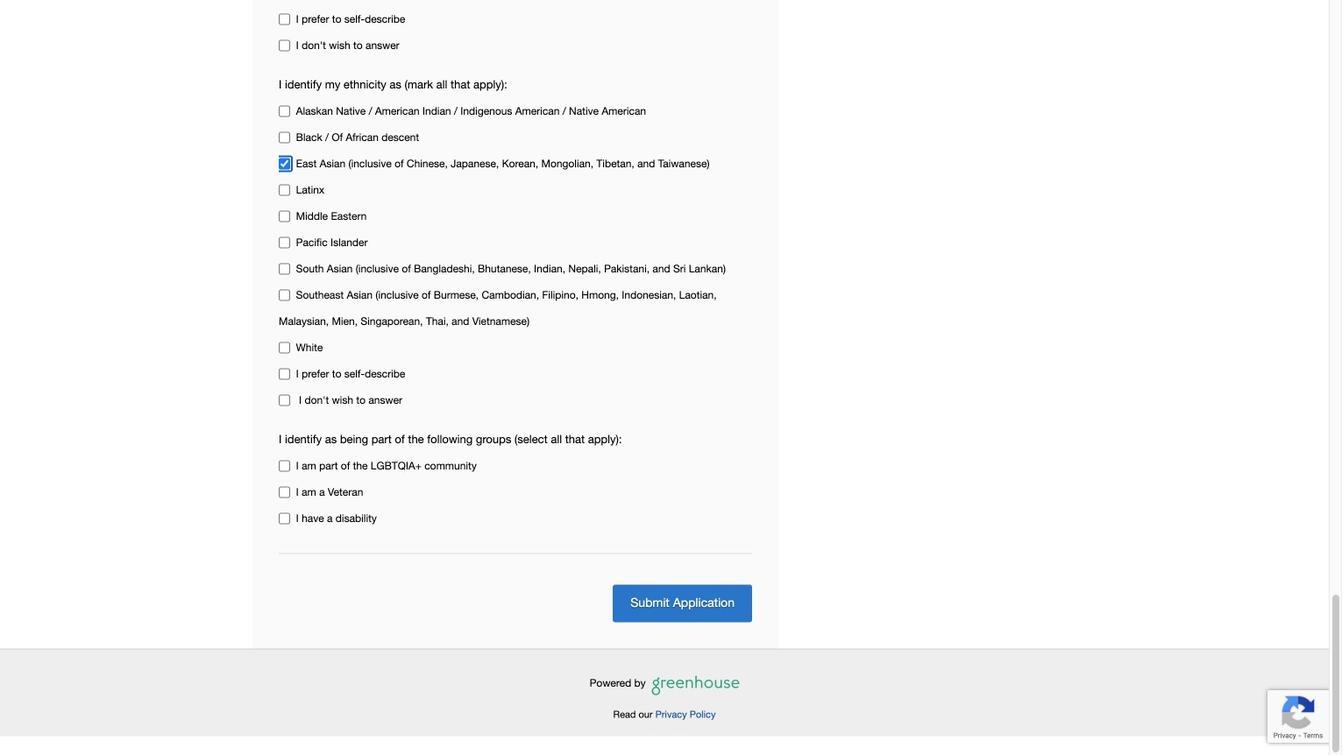Task type: describe. For each thing, give the bounding box(es) containing it.
greenhouse logo image
[[652, 673, 740, 699]]



Task type: vqa. For each thing, say whether or not it's contained in the screenshot.
8th 'option' from the bottom
no



Task type: locate. For each thing, give the bounding box(es) containing it.
None button
[[613, 585, 752, 623]]

None checkbox
[[279, 40, 290, 51], [279, 132, 290, 143], [279, 211, 290, 222], [279, 237, 290, 249], [279, 264, 290, 275], [279, 290, 290, 301], [279, 395, 290, 406], [279, 487, 290, 499], [279, 40, 290, 51], [279, 132, 290, 143], [279, 211, 290, 222], [279, 237, 290, 249], [279, 264, 290, 275], [279, 290, 290, 301], [279, 395, 290, 406], [279, 487, 290, 499]]

None checkbox
[[279, 14, 290, 25], [279, 106, 290, 117], [279, 158, 290, 170], [279, 185, 290, 196], [279, 342, 290, 354], [279, 369, 290, 380], [279, 461, 290, 472], [279, 513, 290, 525], [279, 14, 290, 25], [279, 106, 290, 117], [279, 158, 290, 170], [279, 185, 290, 196], [279, 342, 290, 354], [279, 369, 290, 380], [279, 461, 290, 472], [279, 513, 290, 525]]



